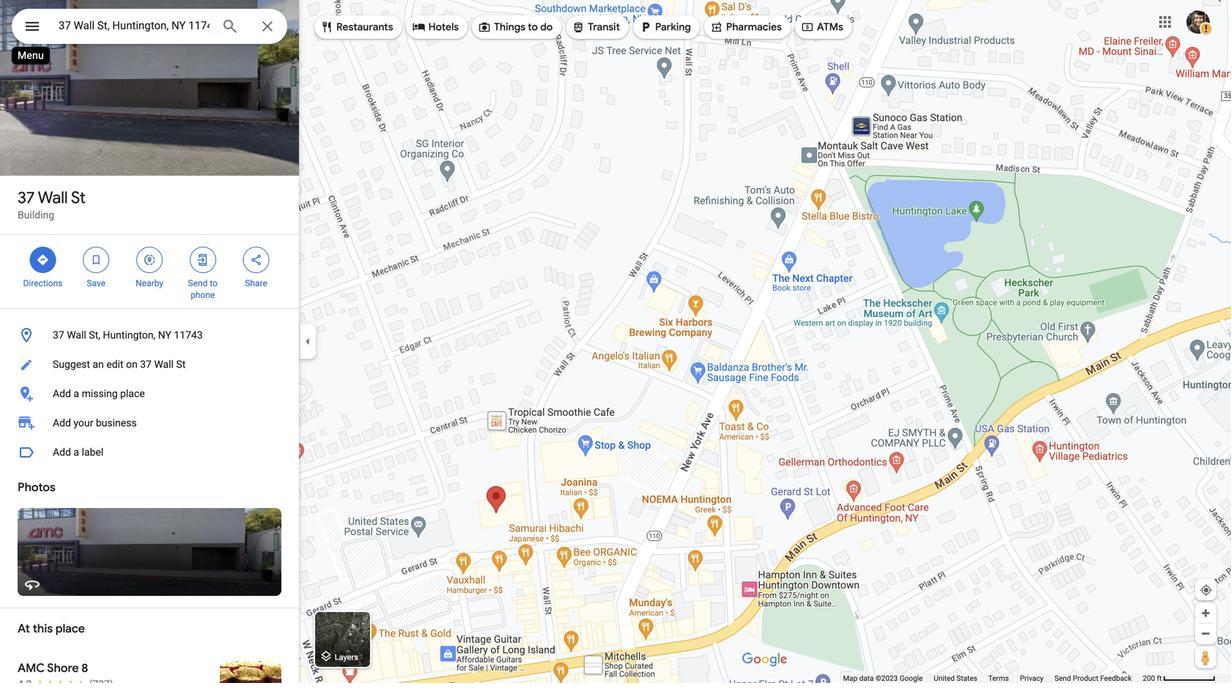 Task type: locate. For each thing, give the bounding box(es) containing it.
11743
[[174, 330, 203, 342]]

st,
[[89, 330, 100, 342]]

37 inside 37 wall st building
[[18, 188, 35, 208]]

send inside button
[[1055, 675, 1071, 684]]

1 horizontal spatial to
[[528, 21, 538, 34]]

1 horizontal spatial send
[[1055, 675, 1071, 684]]

add left your
[[53, 417, 71, 430]]

0 vertical spatial wall
[[38, 188, 68, 208]]

send to phone
[[188, 279, 218, 301]]

0 horizontal spatial to
[[210, 279, 218, 289]]

nearby
[[136, 279, 163, 289]]

37
[[18, 188, 35, 208], [53, 330, 64, 342], [140, 359, 152, 371]]

send
[[188, 279, 208, 289], [1055, 675, 1071, 684]]

wall up building
[[38, 188, 68, 208]]

0 vertical spatial to
[[528, 21, 538, 34]]

map
[[843, 675, 858, 684]]

1 vertical spatial to
[[210, 279, 218, 289]]

place right this
[[56, 622, 85, 637]]

to
[[528, 21, 538, 34], [210, 279, 218, 289]]

to left do
[[528, 21, 538, 34]]

wall down ny at the top left of the page
[[154, 359, 174, 371]]

add left label
[[53, 447, 71, 459]]

0 horizontal spatial 37
[[18, 188, 35, 208]]

google maps element
[[0, 0, 1232, 684]]

united states
[[934, 675, 978, 684]]

1 add from the top
[[53, 388, 71, 400]]

add a missing place
[[53, 388, 145, 400]]

1 vertical spatial a
[[74, 447, 79, 459]]


[[801, 19, 814, 35]]

0 vertical spatial a
[[74, 388, 79, 400]]

37 wall st building
[[18, 188, 86, 221]]

2 vertical spatial wall
[[154, 359, 174, 371]]

amc
[[18, 662, 45, 677]]

send up phone
[[188, 279, 208, 289]]

37 up building
[[18, 188, 35, 208]]

footer
[[843, 674, 1143, 684]]

collapse side panel image
[[300, 334, 316, 350]]

st inside button
[[176, 359, 186, 371]]

privacy button
[[1020, 674, 1044, 684]]

 pharmacies
[[710, 19, 782, 35]]

suggest
[[53, 359, 90, 371]]

0 vertical spatial place
[[120, 388, 145, 400]]

0 vertical spatial st
[[71, 188, 86, 208]]

1 horizontal spatial place
[[120, 388, 145, 400]]

2 add from the top
[[53, 417, 71, 430]]

add
[[53, 388, 71, 400], [53, 417, 71, 430], [53, 447, 71, 459]]

add inside button
[[53, 447, 71, 459]]

1 horizontal spatial 37
[[53, 330, 64, 342]]

1 vertical spatial add
[[53, 417, 71, 430]]

photos
[[18, 481, 56, 496]]

add your business
[[53, 417, 137, 430]]

place down on
[[120, 388, 145, 400]]

transit
[[588, 21, 620, 34]]

edit
[[106, 359, 124, 371]]

show your location image
[[1200, 584, 1213, 597]]

37 Wall St, Huntington, NY 11743 field
[[12, 9, 287, 44]]

on
[[126, 359, 138, 371]]

a for label
[[74, 447, 79, 459]]

1 a from the top
[[74, 388, 79, 400]]

shore
[[47, 662, 79, 677]]

this
[[33, 622, 53, 637]]

send inside "send to phone"
[[188, 279, 208, 289]]

save
[[87, 279, 106, 289]]

2 a from the top
[[74, 447, 79, 459]]

zoom in image
[[1201, 608, 1212, 619]]

2 vertical spatial 37
[[140, 359, 152, 371]]

0 vertical spatial send
[[188, 279, 208, 289]]

to up phone
[[210, 279, 218, 289]]

 restaurants
[[320, 19, 393, 35]]

1 vertical spatial 37
[[53, 330, 64, 342]]

a left label
[[74, 447, 79, 459]]

st inside 37 wall st building
[[71, 188, 86, 208]]

37 right on
[[140, 359, 152, 371]]


[[572, 19, 585, 35]]

missing
[[82, 388, 118, 400]]

0 vertical spatial 37
[[18, 188, 35, 208]]

37 up suggest
[[53, 330, 64, 342]]

 transit
[[572, 19, 620, 35]]

terms
[[989, 675, 1009, 684]]

wall for st
[[38, 188, 68, 208]]

st
[[71, 188, 86, 208], [176, 359, 186, 371]]

footer containing map data ©2023 google
[[843, 674, 1143, 684]]


[[639, 19, 652, 35]]

0 horizontal spatial send
[[188, 279, 208, 289]]

phone
[[191, 290, 215, 301]]

37 wall st, huntington, ny 11743
[[53, 330, 203, 342]]

0 horizontal spatial st
[[71, 188, 86, 208]]

None field
[[59, 17, 210, 34]]

1 horizontal spatial st
[[176, 359, 186, 371]]

1 vertical spatial wall
[[67, 330, 86, 342]]

pharmacies
[[726, 21, 782, 34]]

at this place
[[18, 622, 85, 637]]

8
[[81, 662, 88, 677]]

an
[[93, 359, 104, 371]]

3 add from the top
[[53, 447, 71, 459]]

share
[[245, 279, 267, 289]]

map data ©2023 google
[[843, 675, 923, 684]]

feedback
[[1101, 675, 1132, 684]]

zoom out image
[[1201, 629, 1212, 640]]


[[143, 252, 156, 268]]

a inside button
[[74, 447, 79, 459]]

a inside button
[[74, 388, 79, 400]]


[[250, 252, 263, 268]]

restaurants
[[336, 21, 393, 34]]

200 ft
[[1143, 675, 1162, 684]]

huntington,
[[103, 330, 156, 342]]

a
[[74, 388, 79, 400], [74, 447, 79, 459]]

2 vertical spatial add
[[53, 447, 71, 459]]

200
[[1143, 675, 1156, 684]]

0 vertical spatial add
[[53, 388, 71, 400]]

hotels
[[429, 21, 459, 34]]

1 vertical spatial st
[[176, 359, 186, 371]]

add inside button
[[53, 388, 71, 400]]

add down suggest
[[53, 388, 71, 400]]

place
[[120, 388, 145, 400], [56, 622, 85, 637]]

wall left 'st,'
[[67, 330, 86, 342]]

0 horizontal spatial place
[[56, 622, 85, 637]]

actions for 37 wall st region
[[0, 235, 299, 309]]

a left missing
[[74, 388, 79, 400]]

1 vertical spatial send
[[1055, 675, 1071, 684]]

send left "product"
[[1055, 675, 1071, 684]]

wall inside 37 wall st building
[[38, 188, 68, 208]]

add for add a label
[[53, 447, 71, 459]]

suggest an edit on 37 wall st button
[[0, 350, 299, 380]]


[[412, 19, 426, 35]]

united
[[934, 675, 955, 684]]

wall
[[38, 188, 68, 208], [67, 330, 86, 342], [154, 359, 174, 371]]


[[36, 252, 49, 268]]

 button
[[12, 9, 53, 47]]



Task type: vqa. For each thing, say whether or not it's contained in the screenshot.


Task type: describe. For each thing, give the bounding box(es) containing it.
 search field
[[12, 9, 287, 47]]

states
[[957, 675, 978, 684]]

things
[[494, 21, 526, 34]]

at
[[18, 622, 30, 637]]

2 horizontal spatial 37
[[140, 359, 152, 371]]

4.3 stars 737 reviews image
[[18, 678, 113, 684]]

google
[[900, 675, 923, 684]]

amc shore 8
[[18, 662, 88, 677]]

37 wall st, huntington, ny 11743 button
[[0, 321, 299, 350]]

add for add your business
[[53, 417, 71, 430]]

send product feedback button
[[1055, 674, 1132, 684]]

send product feedback
[[1055, 675, 1132, 684]]

ny
[[158, 330, 171, 342]]

atms
[[817, 21, 844, 34]]

privacy
[[1020, 675, 1044, 684]]

add a label
[[53, 447, 103, 459]]

ft
[[1157, 675, 1162, 684]]

to inside  things to do
[[528, 21, 538, 34]]

directions
[[23, 279, 63, 289]]

send for send to phone
[[188, 279, 208, 289]]

 parking
[[639, 19, 691, 35]]

place inside button
[[120, 388, 145, 400]]

suggest an edit on 37 wall st
[[53, 359, 186, 371]]

 hotels
[[412, 19, 459, 35]]

200 ft button
[[1143, 675, 1216, 684]]

footer inside google maps element
[[843, 674, 1143, 684]]

add a label button
[[0, 438, 299, 468]]

show street view coverage image
[[1196, 647, 1217, 669]]

label
[[82, 447, 103, 459]]


[[90, 252, 103, 268]]


[[710, 19, 723, 35]]

37 wall st main content
[[0, 0, 299, 684]]

your
[[74, 417, 93, 430]]

add your business link
[[0, 409, 299, 438]]

 things to do
[[478, 19, 553, 35]]

37 for st,
[[53, 330, 64, 342]]

parking
[[655, 21, 691, 34]]

building
[[18, 209, 54, 221]]

add a missing place button
[[0, 380, 299, 409]]

none field inside "37 wall st, huntington, ny 11743" field
[[59, 17, 210, 34]]

amc shore 8 link
[[0, 650, 299, 684]]

data
[[860, 675, 874, 684]]

layers
[[335, 653, 358, 663]]


[[478, 19, 491, 35]]

do
[[540, 21, 553, 34]]

wall for st,
[[67, 330, 86, 342]]

business
[[96, 417, 137, 430]]


[[23, 16, 41, 37]]

united states button
[[934, 674, 978, 684]]

terms button
[[989, 674, 1009, 684]]


[[320, 19, 334, 35]]

a for missing
[[74, 388, 79, 400]]

©2023
[[876, 675, 898, 684]]

send for send product feedback
[[1055, 675, 1071, 684]]

1 vertical spatial place
[[56, 622, 85, 637]]

 atms
[[801, 19, 844, 35]]


[[196, 252, 209, 268]]

product
[[1073, 675, 1099, 684]]

37 for st
[[18, 188, 35, 208]]

add for add a missing place
[[53, 388, 71, 400]]

to inside "send to phone"
[[210, 279, 218, 289]]



